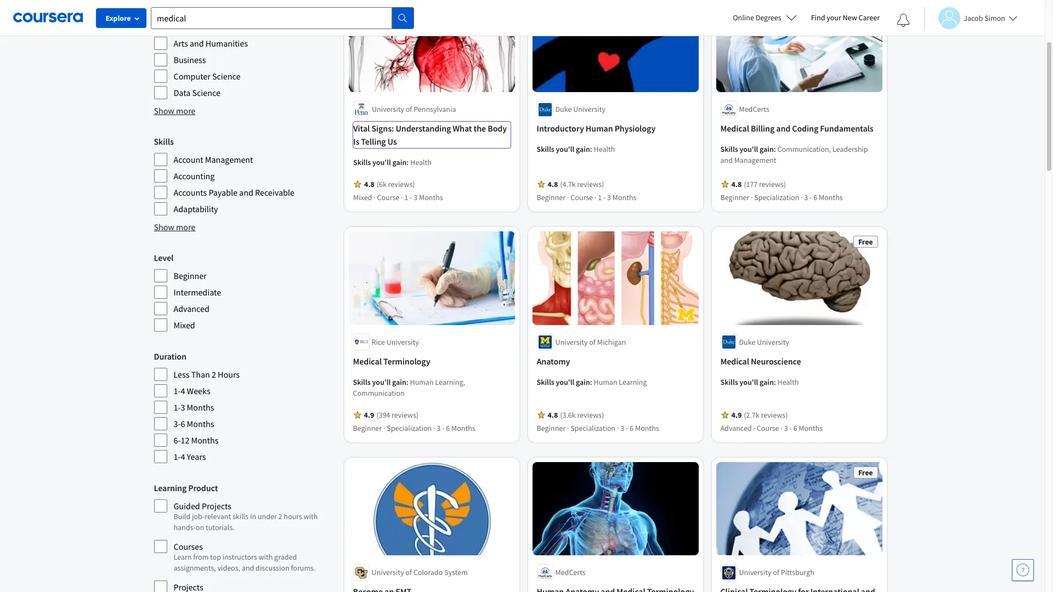 Task type: describe. For each thing, give the bounding box(es) containing it.
business
[[174, 54, 206, 65]]

pennsylvania
[[414, 105, 456, 114]]

skills you'll gain : health for human
[[537, 145, 616, 154]]

neuroscience
[[751, 356, 802, 367]]

on
[[196, 523, 204, 533]]

6 for anatomy
[[630, 424, 634, 434]]

- for vital signs: understanding what the body is telling us
[[410, 193, 412, 203]]

colorado
[[414, 568, 443, 578]]

advanced for advanced
[[174, 304, 210, 315]]

show more button for data science
[[154, 104, 196, 117]]

4.8 (177 reviews)
[[732, 180, 787, 190]]

gain down "billing" at the right of the page
[[760, 145, 774, 154]]

4.8 for introductory
[[548, 180, 558, 190]]

mixed for mixed
[[174, 320, 195, 331]]

discussion
[[256, 564, 290, 574]]

receivable
[[255, 187, 295, 198]]

medical for medical billing and coding fundamentals
[[721, 123, 750, 134]]

university up introductory human physiology
[[574, 105, 606, 114]]

skills you'll gain : health for signs:
[[353, 158, 432, 168]]

1-4 weeks
[[174, 386, 211, 397]]

skills down introductory
[[537, 145, 555, 154]]

(394
[[377, 411, 390, 420]]

communication
[[353, 389, 405, 398]]

management inside skills group
[[205, 154, 253, 165]]

billing
[[751, 123, 775, 134]]

the
[[474, 123, 486, 134]]

you'll up communication
[[372, 378, 391, 387]]

course for understanding
[[377, 193, 399, 203]]

level group
[[154, 251, 333, 333]]

data science
[[174, 87, 221, 98]]

duke for medical
[[740, 338, 756, 347]]

hours
[[284, 512, 302, 522]]

more for adaptability
[[176, 222, 196, 233]]

months for medical billing and coding fundamentals
[[819, 193, 843, 203]]

university of colorado system
[[372, 568, 468, 578]]

skills up communication
[[353, 378, 371, 387]]

anatomy link
[[537, 355, 695, 368]]

2 inside build job-relevant skills in under 2 hours with hands-on tutorials.
[[279, 512, 282, 522]]

fundamentals
[[821, 123, 874, 134]]

skills down anatomy
[[537, 378, 555, 387]]

adaptability
[[174, 204, 218, 215]]

skills
[[233, 512, 249, 522]]

6 inside duration group
[[181, 419, 185, 430]]

medical for medical neuroscience
[[721, 356, 750, 367]]

skills up 4.8 (177 reviews)
[[721, 145, 739, 154]]

show for data science
[[154, 105, 174, 116]]

health for physiology
[[594, 145, 616, 154]]

show more button for adaptability
[[154, 221, 196, 234]]

telling
[[361, 136, 386, 147]]

medical billing and coding fundamentals
[[721, 123, 874, 134]]

level
[[154, 252, 174, 263]]

beginner · specialization · 3 - 6 months for billing
[[721, 193, 843, 203]]

humanities
[[206, 38, 248, 49]]

4.9 for terminology
[[364, 411, 374, 420]]

beginner for terminology
[[353, 424, 382, 434]]

duke university for neuroscience
[[740, 338, 790, 347]]

find
[[812, 13, 826, 23]]

computer science
[[174, 71, 241, 82]]

beginner down '(3.6k'
[[537, 424, 566, 434]]

advanced for advanced · course · 3 - 6 months
[[721, 424, 752, 434]]

and inside learn from top instructors with graded assignments, videos, and discussion forums.
[[242, 564, 254, 574]]

product
[[188, 483, 218, 494]]

university left pittsburgh
[[740, 568, 772, 578]]

1- for 1-3 months
[[174, 402, 181, 413]]

3-
[[174, 419, 181, 430]]

- for anatomy
[[626, 424, 629, 434]]

of for colorado
[[406, 568, 412, 578]]

2 horizontal spatial health
[[778, 378, 799, 387]]

medical terminology link
[[353, 355, 511, 368]]

beginner · course · 1 - 3 months
[[537, 193, 637, 203]]

human learning, communication
[[353, 378, 465, 398]]

2 horizontal spatial course
[[757, 424, 780, 434]]

science for computer science
[[212, 71, 241, 82]]

university up terminology
[[387, 338, 419, 347]]

coding
[[793, 123, 819, 134]]

reviews) for anatomy
[[578, 411, 605, 420]]

2 inside duration group
[[212, 369, 216, 380]]

gain for medical neuroscience
[[760, 378, 774, 387]]

explore button
[[96, 8, 147, 28]]

(177
[[744, 180, 758, 190]]

and inside 'subject' 'group'
[[190, 38, 204, 49]]

6 for medical neuroscience
[[794, 424, 798, 434]]

beginner for human
[[537, 193, 566, 203]]

: down terminology
[[407, 378, 409, 387]]

accounts payable and receivable
[[174, 187, 295, 198]]

4 for weeks
[[181, 386, 185, 397]]

4.9 (394 reviews)
[[364, 411, 419, 420]]

medical terminology
[[353, 356, 431, 367]]

videos,
[[218, 564, 240, 574]]

1-4 years
[[174, 452, 206, 463]]

with inside learn from top instructors with graded assignments, videos, and discussion forums.
[[259, 553, 273, 563]]

skills group
[[154, 135, 333, 216]]

account
[[174, 154, 203, 165]]

arts
[[174, 38, 188, 49]]

human left the physiology
[[586, 123, 613, 134]]

beginner · specialization · 3 - 6 months for terminology
[[353, 424, 476, 434]]

coursera image
[[13, 9, 83, 26]]

vital
[[353, 123, 370, 134]]

less than 2 hours
[[174, 369, 240, 380]]

more for data science
[[176, 105, 196, 116]]

jacob simon
[[964, 13, 1006, 23]]

is
[[353, 136, 359, 147]]

subject group
[[154, 19, 333, 100]]

years
[[187, 452, 206, 463]]

: for anatomy
[[591, 378, 593, 387]]

computer
[[174, 71, 211, 82]]

find your new career
[[812, 13, 880, 23]]

: down "billing" at the right of the page
[[774, 145, 777, 154]]

1- for 1-4 years
[[174, 452, 181, 463]]

- for medical neuroscience
[[790, 424, 792, 434]]

than
[[191, 369, 210, 380]]

human down anatomy 'link'
[[594, 378, 618, 387]]

What do you want to learn? text field
[[151, 7, 392, 29]]

- for introductory human physiology
[[604, 193, 606, 203]]

vital signs: understanding what the body is telling us
[[353, 123, 507, 147]]

hours
[[218, 369, 240, 380]]

duration
[[154, 351, 187, 362]]

duration group
[[154, 350, 333, 464]]

2 free from the top
[[859, 468, 874, 478]]

6 for medical terminology
[[446, 424, 450, 434]]

communication,
[[778, 145, 832, 154]]

beginner for billing
[[721, 193, 750, 203]]

mixed for mixed · course · 1 - 3 months
[[353, 193, 372, 203]]

skills you'll gain : for billing
[[721, 145, 778, 154]]

duke for introductory
[[556, 105, 572, 114]]

- for medical terminology
[[442, 424, 445, 434]]

introductory
[[537, 123, 584, 134]]

rice university
[[372, 338, 419, 347]]

gain for anatomy
[[576, 378, 591, 387]]

4.8 for medical
[[732, 180, 742, 190]]

1 horizontal spatial specialization
[[571, 424, 616, 434]]

michigan
[[598, 338, 626, 347]]

guided
[[174, 501, 200, 512]]

4.8 left '(3.6k'
[[548, 411, 558, 420]]

forums.
[[291, 564, 316, 574]]

online degrees button
[[725, 5, 806, 30]]

you'll for introductory human physiology
[[556, 145, 575, 154]]

new
[[843, 13, 858, 23]]

online degrees
[[733, 13, 782, 23]]

from
[[193, 553, 209, 563]]

1 horizontal spatial beginner · specialization · 3 - 6 months
[[537, 424, 660, 434]]

show for adaptability
[[154, 222, 174, 233]]

online
[[733, 13, 755, 23]]

projects
[[202, 501, 232, 512]]

learning product
[[154, 483, 218, 494]]

learning inside group
[[154, 483, 187, 494]]

4.8 (4.7k reviews)
[[548, 180, 605, 190]]

learn
[[174, 553, 192, 563]]



Task type: vqa. For each thing, say whether or not it's contained in the screenshot.


Task type: locate. For each thing, give the bounding box(es) containing it.
guided projects
[[174, 501, 232, 512]]

2 show from the top
[[154, 222, 174, 233]]

advanced inside level group
[[174, 304, 210, 315]]

duke university up "medical neuroscience" on the bottom right
[[740, 338, 790, 347]]

2 1- from the top
[[174, 402, 181, 413]]

gain down us
[[393, 158, 407, 168]]

body
[[488, 123, 507, 134]]

1 horizontal spatial skills you'll gain : health
[[537, 145, 616, 154]]

jacob simon button
[[925, 7, 1018, 29]]

1 horizontal spatial advanced
[[721, 424, 752, 434]]

degrees
[[756, 13, 782, 23]]

: for medical neuroscience
[[774, 378, 777, 387]]

science down humanities
[[212, 71, 241, 82]]

: for introductory human physiology
[[591, 145, 593, 154]]

0 vertical spatial 2
[[212, 369, 216, 380]]

months for vital signs: understanding what the body is telling us
[[419, 193, 443, 203]]

0 horizontal spatial beginner · specialization · 3 - 6 months
[[353, 424, 476, 434]]

understanding
[[396, 123, 451, 134]]

skills you'll gain : health down "medical neuroscience" on the bottom right
[[721, 378, 799, 387]]

: for vital signs: understanding what the body is telling us
[[407, 158, 409, 168]]

payable
[[209, 187, 238, 198]]

medical neuroscience link
[[721, 355, 879, 368]]

skills inside skills group
[[154, 136, 174, 147]]

0 vertical spatial health
[[594, 145, 616, 154]]

1 1- from the top
[[174, 386, 181, 397]]

3-6 months
[[174, 419, 214, 430]]

management up 4.8 (177 reviews)
[[735, 156, 777, 165]]

: down "neuroscience"
[[774, 378, 777, 387]]

(4.7k
[[561, 180, 576, 190]]

skills you'll gain : human learning
[[537, 378, 647, 387]]

0 vertical spatial show more
[[154, 105, 196, 116]]

0 horizontal spatial advanced
[[174, 304, 210, 315]]

your
[[827, 13, 842, 23]]

2 horizontal spatial specialization
[[755, 193, 800, 203]]

0 vertical spatial learning
[[619, 378, 647, 387]]

mixed inside level group
[[174, 320, 195, 331]]

·
[[374, 193, 376, 203], [401, 193, 403, 203], [568, 193, 569, 203], [595, 193, 597, 203], [751, 193, 753, 203], [801, 193, 803, 203], [384, 424, 386, 434], [434, 424, 436, 434], [568, 424, 569, 434], [618, 424, 619, 434], [754, 424, 756, 434], [781, 424, 783, 434]]

1 vertical spatial mixed
[[174, 320, 195, 331]]

beginner · specialization · 3 - 6 months
[[721, 193, 843, 203], [353, 424, 476, 434], [537, 424, 660, 434]]

months for anatomy
[[636, 424, 660, 434]]

0 vertical spatial skills you'll gain : health
[[537, 145, 616, 154]]

1 vertical spatial medcerts
[[556, 568, 586, 578]]

show down data
[[154, 105, 174, 116]]

0 vertical spatial skills you'll gain :
[[721, 145, 778, 154]]

mixed · course · 1 - 3 months
[[353, 193, 443, 203]]

management inside the communication, leadership and management
[[735, 156, 777, 165]]

4.8 (3.6k reviews)
[[548, 411, 605, 420]]

and right "billing" at the right of the page
[[777, 123, 791, 134]]

show more for data science
[[154, 105, 196, 116]]

0 vertical spatial duke
[[556, 105, 572, 114]]

0 horizontal spatial duke university
[[556, 105, 606, 114]]

tutorials.
[[206, 523, 235, 533]]

skills you'll gain : up communication
[[353, 378, 410, 387]]

specialization for terminology
[[387, 424, 432, 434]]

communication, leadership and management
[[721, 145, 869, 165]]

introductory human physiology
[[537, 123, 656, 134]]

skills you'll gain : health down us
[[353, 158, 432, 168]]

skills down is
[[353, 158, 371, 168]]

health down introductory human physiology
[[594, 145, 616, 154]]

specialization down 4.8 (177 reviews)
[[755, 193, 800, 203]]

1 horizontal spatial health
[[594, 145, 616, 154]]

2 4 from the top
[[181, 452, 185, 463]]

human
[[586, 123, 613, 134], [410, 378, 434, 387], [594, 378, 618, 387]]

0 vertical spatial 1-
[[174, 386, 181, 397]]

2 vertical spatial 1-
[[174, 452, 181, 463]]

4.8 left (4.7k
[[548, 180, 558, 190]]

1- down 6-
[[174, 452, 181, 463]]

1-3 months
[[174, 402, 214, 413]]

0 vertical spatial 4
[[181, 386, 185, 397]]

0 horizontal spatial medcerts
[[556, 568, 586, 578]]

0 horizontal spatial course
[[377, 193, 399, 203]]

medical left "billing" at the right of the page
[[721, 123, 750, 134]]

1 1 from the left
[[404, 193, 408, 203]]

1 horizontal spatial management
[[735, 156, 777, 165]]

with
[[304, 512, 318, 522], [259, 553, 273, 563]]

skills down "medical neuroscience" on the bottom right
[[721, 378, 739, 387]]

0 horizontal spatial with
[[259, 553, 273, 563]]

and for accounts payable and receivable
[[239, 187, 253, 198]]

0 horizontal spatial specialization
[[387, 424, 432, 434]]

1 vertical spatial 1-
[[174, 402, 181, 413]]

1 horizontal spatial mixed
[[353, 193, 372, 203]]

0 vertical spatial show
[[154, 105, 174, 116]]

of for pittsburgh
[[774, 568, 780, 578]]

show up level
[[154, 222, 174, 233]]

health for understanding
[[410, 158, 432, 168]]

months for introductory human physiology
[[613, 193, 637, 203]]

gain down "medical neuroscience" on the bottom right
[[760, 378, 774, 387]]

of for pennsylvania
[[406, 105, 412, 114]]

mixed down the 4.8 (6k reviews) on the top left of the page
[[353, 193, 372, 203]]

advanced down (2.7k
[[721, 424, 752, 434]]

reviews) up beginner · course · 1 - 3 months
[[578, 180, 605, 190]]

2 vertical spatial skills you'll gain : health
[[721, 378, 799, 387]]

specialization down 4.9 (394 reviews)
[[387, 424, 432, 434]]

help center image
[[1017, 564, 1030, 577]]

medical for medical terminology
[[353, 356, 382, 367]]

duke university up introductory human physiology
[[556, 105, 606, 114]]

of
[[406, 105, 412, 114], [590, 338, 596, 347], [406, 568, 412, 578], [774, 568, 780, 578]]

and
[[190, 38, 204, 49], [777, 123, 791, 134], [721, 156, 733, 165], [239, 187, 253, 198], [242, 564, 254, 574]]

1 free from the top
[[859, 237, 874, 247]]

3 1- from the top
[[174, 452, 181, 463]]

0 horizontal spatial mixed
[[174, 320, 195, 331]]

1 show more button from the top
[[154, 104, 196, 117]]

:
[[591, 145, 593, 154], [774, 145, 777, 154], [407, 158, 409, 168], [407, 378, 409, 387], [591, 378, 593, 387], [774, 378, 777, 387]]

university up "neuroscience"
[[758, 338, 790, 347]]

1 vertical spatial show more button
[[154, 221, 196, 234]]

2 4.9 from the left
[[732, 411, 742, 420]]

1 more from the top
[[176, 105, 196, 116]]

learning product group
[[154, 482, 333, 593]]

university of michigan
[[556, 338, 626, 347]]

advanced down intermediate
[[174, 304, 210, 315]]

gain for introductory human physiology
[[576, 145, 591, 154]]

: down introductory human physiology
[[591, 145, 593, 154]]

0 horizontal spatial 4.9
[[364, 411, 374, 420]]

university up anatomy
[[556, 338, 588, 347]]

1 horizontal spatial 1
[[598, 193, 602, 203]]

0 vertical spatial science
[[212, 71, 241, 82]]

1 vertical spatial learning
[[154, 483, 187, 494]]

learning up the guided
[[154, 483, 187, 494]]

science down computer science at the top of page
[[192, 87, 221, 98]]

explore
[[106, 13, 131, 23]]

2 vertical spatial health
[[778, 378, 799, 387]]

1 horizontal spatial with
[[304, 512, 318, 522]]

0 horizontal spatial 2
[[212, 369, 216, 380]]

health down 'medical neuroscience' link
[[778, 378, 799, 387]]

of up understanding at the left
[[406, 105, 412, 114]]

4.8 for vital
[[364, 180, 374, 190]]

0 horizontal spatial skills you'll gain :
[[353, 378, 410, 387]]

1 4.9 from the left
[[364, 411, 374, 420]]

1- for 1-4 weeks
[[174, 386, 181, 397]]

1 horizontal spatial duke
[[740, 338, 756, 347]]

1 horizontal spatial learning
[[619, 378, 647, 387]]

university left colorado at left bottom
[[372, 568, 404, 578]]

build
[[174, 512, 191, 522]]

1 horizontal spatial 4.9
[[732, 411, 742, 420]]

and for medical billing and coding fundamentals
[[777, 123, 791, 134]]

1 vertical spatial skills you'll gain : health
[[353, 158, 432, 168]]

show more for adaptability
[[154, 222, 196, 233]]

of left colorado at left bottom
[[406, 568, 412, 578]]

duke up "medical neuroscience" on the bottom right
[[740, 338, 756, 347]]

hands-
[[174, 523, 196, 533]]

physiology
[[615, 123, 656, 134]]

show more down 'adaptability'
[[154, 222, 196, 233]]

3 inside duration group
[[181, 402, 185, 413]]

human inside human learning, communication
[[410, 378, 434, 387]]

reviews) for medical terminology
[[392, 411, 419, 420]]

you'll for anatomy
[[556, 378, 575, 387]]

months for medical neuroscience
[[799, 424, 823, 434]]

0 vertical spatial with
[[304, 512, 318, 522]]

medical down rice
[[353, 356, 382, 367]]

system
[[445, 568, 468, 578]]

reviews) up mixed · course · 1 - 3 months at the left top of the page
[[388, 180, 415, 190]]

relevant
[[205, 512, 231, 522]]

beginner
[[537, 193, 566, 203], [721, 193, 750, 203], [174, 271, 207, 282], [353, 424, 382, 434], [537, 424, 566, 434]]

you'll down "billing" at the right of the page
[[740, 145, 759, 154]]

university
[[372, 105, 404, 114], [574, 105, 606, 114], [387, 338, 419, 347], [556, 338, 588, 347], [758, 338, 790, 347], [372, 568, 404, 578], [740, 568, 772, 578]]

with inside build job-relevant skills in under 2 hours with hands-on tutorials.
[[304, 512, 318, 522]]

4.9
[[364, 411, 374, 420], [732, 411, 742, 420]]

you'll for vital signs: understanding what the body is telling us
[[372, 158, 391, 168]]

and inside the communication, leadership and management
[[721, 156, 733, 165]]

None search field
[[151, 7, 414, 29]]

2 left hours
[[279, 512, 282, 522]]

data
[[174, 87, 191, 98]]

4.9 for neuroscience
[[732, 411, 742, 420]]

accounts
[[174, 187, 207, 198]]

gain down terminology
[[393, 378, 407, 387]]

and for communication, leadership and management
[[721, 156, 733, 165]]

2 show more button from the top
[[154, 221, 196, 234]]

1 horizontal spatial duke university
[[740, 338, 790, 347]]

0 vertical spatial mixed
[[353, 193, 372, 203]]

beginner · specialization · 3 - 6 months down 4.8 (3.6k reviews) in the right bottom of the page
[[537, 424, 660, 434]]

you'll up (6k
[[372, 158, 391, 168]]

1 vertical spatial more
[[176, 222, 196, 233]]

show more
[[154, 105, 196, 116], [154, 222, 196, 233]]

reviews) for vital signs: understanding what the body is telling us
[[388, 180, 415, 190]]

skills you'll gain : health down introductory
[[537, 145, 616, 154]]

beginner · specialization · 3 - 6 months down 4.9 (394 reviews)
[[353, 424, 476, 434]]

beginner down (177
[[721, 193, 750, 203]]

0 vertical spatial advanced
[[174, 304, 210, 315]]

pittsburgh
[[781, 568, 815, 578]]

leadership
[[833, 145, 869, 154]]

1 horizontal spatial skills you'll gain :
[[721, 145, 778, 154]]

gain
[[576, 145, 591, 154], [760, 145, 774, 154], [393, 158, 407, 168], [393, 378, 407, 387], [576, 378, 591, 387], [760, 378, 774, 387]]

0 vertical spatial free
[[859, 237, 874, 247]]

skills you'll gain : health for neuroscience
[[721, 378, 799, 387]]

and up 4.8 (177 reviews)
[[721, 156, 733, 165]]

university up the signs:
[[372, 105, 404, 114]]

1 4 from the top
[[181, 386, 185, 397]]

courses
[[174, 542, 203, 553]]

beginner up intermediate
[[174, 271, 207, 282]]

0 horizontal spatial duke
[[556, 105, 572, 114]]

0 vertical spatial duke university
[[556, 105, 606, 114]]

jacob
[[964, 13, 984, 23]]

gain for vital signs: understanding what the body is telling us
[[393, 158, 407, 168]]

1 vertical spatial show
[[154, 222, 174, 233]]

gain up 4.8 (3.6k reviews) in the right bottom of the page
[[576, 378, 591, 387]]

learning down anatomy 'link'
[[619, 378, 647, 387]]

1
[[404, 193, 408, 203], [598, 193, 602, 203]]

months for medical terminology
[[452, 424, 476, 434]]

3
[[414, 193, 418, 203], [608, 193, 611, 203], [805, 193, 809, 203], [181, 402, 185, 413], [437, 424, 441, 434], [621, 424, 625, 434], [785, 424, 789, 434]]

course down the 4.9 (2.7k reviews)
[[757, 424, 780, 434]]

career
[[859, 13, 880, 23]]

with up discussion at the bottom left
[[259, 553, 273, 563]]

beginner inside level group
[[174, 271, 207, 282]]

medical billing and coding fundamentals link
[[721, 122, 879, 135]]

weeks
[[187, 386, 211, 397]]

specialization
[[755, 193, 800, 203], [387, 424, 432, 434], [571, 424, 616, 434]]

4.8 left (177
[[732, 180, 742, 190]]

simon
[[985, 13, 1006, 23]]

0 vertical spatial medcerts
[[740, 105, 770, 114]]

and right arts
[[190, 38, 204, 49]]

show more button down 'adaptability'
[[154, 221, 196, 234]]

duke up introductory
[[556, 105, 572, 114]]

2 right than
[[212, 369, 216, 380]]

science for data science
[[192, 87, 221, 98]]

0 horizontal spatial skills you'll gain : health
[[353, 158, 432, 168]]

skills you'll gain : health
[[537, 145, 616, 154], [353, 158, 432, 168], [721, 378, 799, 387]]

assignments,
[[174, 564, 216, 574]]

1-
[[174, 386, 181, 397], [174, 402, 181, 413], [174, 452, 181, 463]]

2 horizontal spatial skills you'll gain : health
[[721, 378, 799, 387]]

learn from top instructors with graded assignments, videos, and discussion forums.
[[174, 553, 316, 574]]

and down instructors
[[242, 564, 254, 574]]

learning,
[[435, 378, 465, 387]]

1 horizontal spatial course
[[571, 193, 593, 203]]

1 horizontal spatial medcerts
[[740, 105, 770, 114]]

of left "michigan"
[[590, 338, 596, 347]]

1- up 3-
[[174, 402, 181, 413]]

1 vertical spatial advanced
[[721, 424, 752, 434]]

1- down less at the left of page
[[174, 386, 181, 397]]

health down vital signs: understanding what the body is telling us
[[410, 158, 432, 168]]

anatomy
[[537, 356, 571, 367]]

1 vertical spatial free
[[859, 468, 874, 478]]

specialization for billing
[[755, 193, 800, 203]]

show notifications image
[[897, 14, 911, 27]]

course for physiology
[[571, 193, 593, 203]]

advanced · course · 3 - 6 months
[[721, 424, 823, 434]]

you'll for medical neuroscience
[[740, 378, 759, 387]]

: up the 4.8 (6k reviews) on the top left of the page
[[407, 158, 409, 168]]

reviews) right (177
[[760, 180, 787, 190]]

account management
[[174, 154, 253, 165]]

4 for years
[[181, 452, 185, 463]]

and right the payable
[[239, 187, 253, 198]]

1 vertical spatial show more
[[154, 222, 196, 233]]

2 more from the top
[[176, 222, 196, 233]]

reviews) right (394
[[392, 411, 419, 420]]

beginner down (4.7k
[[537, 193, 566, 203]]

show more button
[[154, 104, 196, 117], [154, 221, 196, 234]]

0 horizontal spatial learning
[[154, 483, 187, 494]]

0 vertical spatial more
[[176, 105, 196, 116]]

6 for medical billing and coding fundamentals
[[814, 193, 818, 203]]

with right hours
[[304, 512, 318, 522]]

4 left weeks
[[181, 386, 185, 397]]

beginner down (394
[[353, 424, 382, 434]]

of left pittsburgh
[[774, 568, 780, 578]]

skills you'll gain : for terminology
[[353, 378, 410, 387]]

2 horizontal spatial beginner · specialization · 3 - 6 months
[[721, 193, 843, 203]]

1 show more from the top
[[154, 105, 196, 116]]

more down 'adaptability'
[[176, 222, 196, 233]]

medical neuroscience
[[721, 356, 802, 367]]

beginner · specialization · 3 - 6 months down 4.8 (177 reviews)
[[721, 193, 843, 203]]

2 show more from the top
[[154, 222, 196, 233]]

: down anatomy 'link'
[[591, 378, 593, 387]]

1 vertical spatial duke
[[740, 338, 756, 347]]

you'll down anatomy
[[556, 378, 575, 387]]

reviews) right '(3.6k'
[[578, 411, 605, 420]]

less
[[174, 369, 190, 380]]

0 horizontal spatial 1
[[404, 193, 408, 203]]

show more button down data
[[154, 104, 196, 117]]

- for medical billing and coding fundamentals
[[810, 193, 813, 203]]

1 horizontal spatial 2
[[279, 512, 282, 522]]

1 vertical spatial with
[[259, 553, 273, 563]]

reviews) for introductory human physiology
[[578, 180, 605, 190]]

duke
[[556, 105, 572, 114], [740, 338, 756, 347]]

duke university
[[556, 105, 606, 114], [740, 338, 790, 347]]

course down the 4.8 (6k reviews) on the top left of the page
[[377, 193, 399, 203]]

of for michigan
[[590, 338, 596, 347]]

medical left "neuroscience"
[[721, 356, 750, 367]]

1 vertical spatial duke university
[[740, 338, 790, 347]]

1 down 4.8 (4.7k reviews)
[[598, 193, 602, 203]]

specialization down 4.8 (3.6k reviews) in the right bottom of the page
[[571, 424, 616, 434]]

gain down introductory human physiology
[[576, 145, 591, 154]]

6-
[[174, 435, 181, 446]]

1 vertical spatial health
[[410, 158, 432, 168]]

0 vertical spatial show more button
[[154, 104, 196, 117]]

1 vertical spatial science
[[192, 87, 221, 98]]

1 vertical spatial skills you'll gain :
[[353, 378, 410, 387]]

1 vertical spatial 2
[[279, 512, 282, 522]]

learning
[[619, 378, 647, 387], [154, 483, 187, 494]]

reviews) up advanced · course · 3 - 6 months
[[762, 411, 788, 420]]

mixed
[[353, 193, 372, 203], [174, 320, 195, 331]]

1 vertical spatial 4
[[181, 452, 185, 463]]

and inside skills group
[[239, 187, 253, 198]]

duke university for human
[[556, 105, 606, 114]]

mixed up duration
[[174, 320, 195, 331]]

accounting
[[174, 171, 215, 182]]

reviews) for medical neuroscience
[[762, 411, 788, 420]]

human down the medical terminology link
[[410, 378, 434, 387]]

you'll down introductory
[[556, 145, 575, 154]]

intermediate
[[174, 287, 221, 298]]

2 1 from the left
[[598, 193, 602, 203]]

1 down the 4.8 (6k reviews) on the top left of the page
[[404, 193, 408, 203]]

0 horizontal spatial health
[[410, 158, 432, 168]]

4.9 (2.7k reviews)
[[732, 411, 788, 420]]

6
[[814, 193, 818, 203], [181, 419, 185, 430], [446, 424, 450, 434], [630, 424, 634, 434], [794, 424, 798, 434]]

instructors
[[223, 553, 257, 563]]

0 horizontal spatial management
[[205, 154, 253, 165]]

1 for signs:
[[404, 193, 408, 203]]

1 for human
[[598, 193, 602, 203]]

reviews) for medical billing and coding fundamentals
[[760, 180, 787, 190]]

you'll down "medical neuroscience" on the bottom right
[[740, 378, 759, 387]]

university of pittsburgh
[[740, 568, 815, 578]]

skills you'll gain : down "billing" at the right of the page
[[721, 145, 778, 154]]

1 show from the top
[[154, 105, 174, 116]]

(2.7k
[[744, 411, 760, 420]]

-
[[410, 193, 412, 203], [604, 193, 606, 203], [810, 193, 813, 203], [442, 424, 445, 434], [626, 424, 629, 434], [790, 424, 792, 434]]

management up accounts payable and receivable
[[205, 154, 253, 165]]



